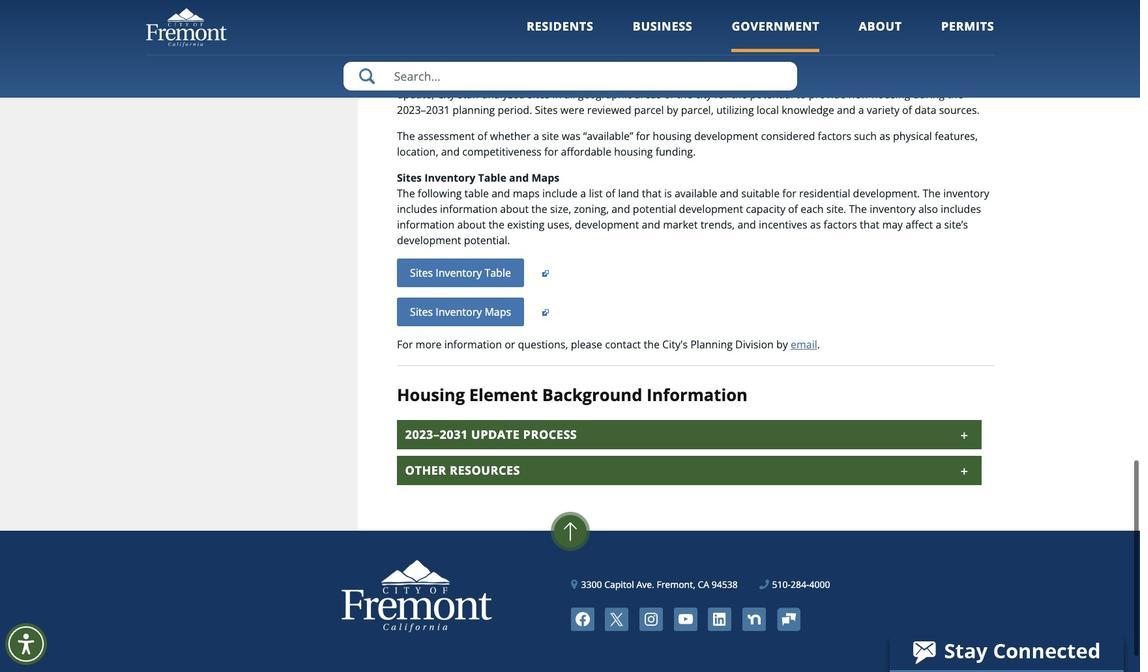 Task type: vqa. For each thing, say whether or not it's contained in the screenshot.
covered
yes



Task type: describe. For each thing, give the bounding box(es) containing it.
development up the sites inventory table
[[397, 232, 461, 247]]

about link
[[859, 18, 902, 52]]

other resources
[[405, 462, 520, 477]]

please
[[571, 337, 602, 351]]

residential inside per "implementation program 40 of fremont's housing element," the information on this page is intended to promote the inventory of vacant and underutilized opportunity sites for residential development. as part of the housing element update, city staff analyzed sites in all geographic areas of the city for the potential to provide new housing during the 2023–2031 planning period. sites were reviewed parcel by parcel, utilizing local knowledge and a variety of data sources.
[[683, 71, 734, 85]]

sites for sites inventory table
[[410, 265, 433, 279]]

utilizing
[[716, 102, 754, 116]]

1 horizontal spatial about
[[500, 201, 529, 215]]

program
[[501, 55, 543, 69]]

are
[[485, 29, 501, 43]]

housing down intended
[[875, 71, 915, 85]]

time
[[486, 13, 508, 28]]

inventory for sites inventory maps
[[436, 304, 482, 318]]

1 vertical spatial to
[[796, 86, 806, 101]]

1 vertical spatial sites
[[528, 86, 550, 101]]

background
[[542, 383, 642, 406]]

underutilized
[[514, 71, 579, 85]]

parcel,
[[681, 102, 714, 116]]

housing up areas
[[624, 55, 664, 69]]

division
[[735, 337, 774, 351]]

residential inside "sites inventory table and maps the following table and maps include a list of land that is available and suitable for residential development. the inventory includes information about the size, zoning, and potential development capacity of each site. the inventory also includes information about the existing uses, development and market trends, and incentives as factors that may affect a site's development potential."
[[799, 185, 850, 200]]

1 horizontal spatial sites
[[642, 71, 664, 85]]

and down new
[[837, 102, 856, 116]]

update
[[471, 426, 520, 441]]

510-284-4000 link
[[760, 577, 830, 591]]

the right site.
[[849, 201, 867, 215]]

available
[[675, 185, 717, 200]]

and inside for the eight-year time frame (2023–2031) covered by the current housing element, fremont's rhna is 12,897 units. of the 12,897 units, 60% are designated for very low-income, low-income, and moderate-income affordability levels.
[[723, 29, 742, 43]]

sites for sites inventory maps
[[410, 304, 433, 318]]

very
[[577, 29, 597, 43]]

columnusercontrol3 main content
[[358, 0, 995, 530]]

for more information or questions, please contact the city's planning division by email .
[[397, 337, 820, 351]]

the left eight-
[[416, 13, 432, 28]]

assessment
[[418, 128, 475, 142]]

incentives
[[759, 217, 808, 231]]

and up analyzed
[[493, 71, 511, 85]]

about
[[859, 18, 902, 34]]

business
[[633, 18, 693, 34]]

current
[[679, 13, 714, 28]]

.
[[817, 337, 820, 351]]

covered
[[604, 13, 643, 28]]

1 vertical spatial housing
[[653, 128, 692, 142]]

and down "capacity"
[[738, 217, 756, 231]]

of inside the assessment of whether a site was "available" for housing development considered factors such as physical features, location, and competitiveness for affordable housing funding.
[[478, 128, 487, 142]]

areas
[[635, 86, 661, 101]]

contact
[[605, 337, 641, 351]]

of
[[963, 13, 974, 28]]

3300 capitol ave. fremont, ca 94538
[[581, 578, 738, 590]]

4000
[[809, 578, 830, 590]]

footer ig icon image
[[640, 607, 663, 630]]

by inside for the eight-year time frame (2023–2031) covered by the current housing element, fremont's rhna is 12,897 units. of the 12,897 units, 60% are designated for very low-income, low-income, and moderate-income affordability levels.
[[646, 13, 657, 28]]

"available"
[[583, 128, 633, 142]]

as inside "sites inventory table and maps the following table and maps include a list of land that is available and suitable for residential development. the inventory includes information about the size, zoning, and potential development capacity of each site. the inventory also includes information about the existing uses, development and market trends, and incentives as factors that may affect a site's development potential."
[[810, 217, 821, 231]]

2023–2031 update process
[[405, 426, 577, 441]]

housing inside per "implementation program 40 of fremont's housing element," the information on this page is intended to promote the inventory of vacant and underutilized opportunity sites for residential development. as part of the housing element update, city staff analyzed sites in all geographic areas of the city for the potential to provide new housing during the 2023–2031 planning period. sites were reviewed parcel by parcel, utilizing local knowledge and a variety of data sources.
[[872, 86, 910, 101]]

0 vertical spatial that
[[642, 185, 662, 200]]

development. inside per "implementation program 40 of fremont's housing element," the information on this page is intended to promote the inventory of vacant and underutilized opportunity sites for residential development. as part of the housing element update, city staff analyzed sites in all geographic areas of the city for the potential to provide new housing during the 2023–2031 planning period. sites were reviewed parcel by parcel, utilizing local knowledge and a variety of data sources.
[[737, 71, 804, 85]]

2 horizontal spatial by
[[777, 337, 788, 351]]

a inside the assessment of whether a site was "available" for housing development considered factors such as physical features, location, and competitiveness for affordable housing funding.
[[533, 128, 539, 142]]

or
[[505, 337, 515, 351]]

eight-
[[434, 13, 462, 28]]

the right of
[[977, 13, 993, 28]]

1 horizontal spatial that
[[860, 217, 880, 231]]

geographic
[[578, 86, 632, 101]]

the inside the assessment of whether a site was "available" for housing development considered factors such as physical features, location, and competitiveness for affordable housing funding.
[[397, 128, 415, 142]]

affordability
[[834, 29, 893, 43]]

analyzed
[[482, 86, 525, 101]]

in
[[553, 86, 562, 101]]

maps
[[513, 185, 540, 200]]

is inside "sites inventory table and maps the following table and maps include a list of land that is available and suitable for residential development. the inventory includes information about the size, zoning, and potential development capacity of each site. the inventory also includes information about the existing uses, development and market trends, and incentives as factors that may affect a site's development potential."
[[664, 185, 672, 200]]

new
[[849, 86, 869, 101]]

element,"
[[667, 55, 713, 69]]

sites inventory maps link
[[397, 297, 550, 325]]

frame
[[510, 13, 539, 28]]

update,
[[397, 86, 434, 101]]

of right areas
[[664, 86, 674, 101]]

fremont's inside for the eight-year time frame (2023–2031) covered by the current housing element, fremont's rhna is 12,897 units. of the 12,897 units, 60% are designated for very low-income, low-income, and moderate-income affordability levels.
[[805, 13, 854, 28]]

sources.
[[939, 102, 980, 116]]

and up the maps
[[509, 170, 529, 184]]

email
[[791, 337, 817, 351]]

footer yt icon image
[[674, 607, 697, 630]]

the right element,"
[[716, 55, 732, 69]]

year
[[462, 13, 483, 28]]

all
[[564, 86, 575, 101]]

development down zoning, at the top right of the page
[[575, 217, 639, 231]]

the assessment of whether a site was "available" for housing development considered factors such as physical features, location, and competitiveness for affordable housing funding.
[[397, 128, 978, 158]]

provide
[[809, 86, 846, 101]]

each
[[801, 201, 824, 215]]

table for sites inventory table and maps the following table and maps include a list of land that is available and suitable for residential development. the inventory includes information about the size, zoning, and potential development capacity of each site. the inventory also includes information about the existing uses, development and market trends, and incentives as factors that may affect a site's development potential.
[[478, 170, 506, 184]]

and down land
[[612, 201, 630, 215]]

2023–2031 inside per "implementation program 40 of fremont's housing element," the information on this page is intended to promote the inventory of vacant and underutilized opportunity sites for residential development. as part of the housing element update, city staff analyzed sites in all geographic areas of the city for the potential to provide new housing during the 2023–2031 planning period. sites were reviewed parcel by parcel, utilizing local knowledge and a variety of data sources.
[[397, 102, 450, 116]]

2 income, from the left
[[682, 29, 721, 43]]

process
[[523, 426, 577, 441]]

reviewed
[[587, 102, 631, 116]]

maps inside "sites inventory table and maps the following table and maps include a list of land that is available and suitable for residential development. the inventory includes information about the size, zoning, and potential development capacity of each site. the inventory also includes information about the existing uses, development and market trends, and incentives as factors that may affect a site's development potential."
[[532, 170, 560, 184]]

footer li icon image
[[708, 607, 732, 630]]

a inside per "implementation program 40 of fremont's housing element," the information on this page is intended to promote the inventory of vacant and underutilized opportunity sites for residential development. as part of the housing element update, city staff analyzed sites in all geographic areas of the city for the potential to provide new housing during the 2023–2031 planning period. sites were reviewed parcel by parcel, utilizing local knowledge and a variety of data sources.
[[858, 102, 864, 116]]

information down table at the left of page
[[440, 201, 498, 215]]

trends,
[[701, 217, 735, 231]]

stay connected image
[[890, 634, 1123, 671]]

as inside the assessment of whether a site was "available" for housing development considered factors such as physical features, location, and competitiveness for affordable housing funding.
[[880, 128, 890, 142]]

and left market on the right top of the page
[[642, 217, 660, 231]]

questions,
[[518, 337, 568, 351]]

footer nd icon image
[[742, 607, 766, 630]]

affect
[[906, 217, 933, 231]]

of up the incentives
[[788, 201, 798, 215]]

ave.
[[637, 578, 654, 590]]

1 horizontal spatial inventory
[[870, 201, 916, 215]]

other
[[405, 462, 446, 477]]

affordable
[[561, 144, 611, 158]]

of down page
[[844, 71, 854, 85]]

moderate-
[[745, 29, 796, 43]]

development inside the assessment of whether a site was "available" for housing development considered factors such as physical features, location, and competitiveness for affordable housing funding.
[[694, 128, 759, 142]]

for right city
[[715, 86, 729, 101]]

footer my icon image
[[777, 607, 800, 630]]

features,
[[935, 128, 978, 142]]

the down 'permits' link
[[972, 55, 988, 69]]

potential inside per "implementation program 40 of fremont's housing element," the information on this page is intended to promote the inventory of vacant and underutilized opportunity sites for residential development. as part of the housing element update, city staff analyzed sites in all geographic areas of the city for the potential to provide new housing during the 2023–2031 planning period. sites were reviewed parcel by parcel, utilizing local knowledge and a variety of data sources.
[[750, 86, 793, 101]]

housing element background information
[[397, 383, 748, 406]]

were
[[561, 102, 585, 116]]

business link
[[633, 18, 693, 52]]

site.
[[827, 201, 846, 215]]

and right table at the left of page
[[492, 185, 510, 200]]

"implementation
[[416, 55, 498, 69]]

size,
[[550, 201, 571, 215]]

more
[[416, 337, 442, 351]]

this
[[810, 55, 828, 69]]

sites inside per "implementation program 40 of fremont's housing element," the information on this page is intended to promote the inventory of vacant and underutilized opportunity sites for residential development. as part of the housing element update, city staff analyzed sites in all geographic areas of the city for the potential to provide new housing during the 2023–2031 planning period. sites were reviewed parcel by parcel, utilizing local knowledge and a variety of data sources.
[[535, 102, 558, 116]]

sites inventory table and maps the following table and maps include a list of land that is available and suitable for residential development. the inventory includes information about the size, zoning, and potential development capacity of each site. the inventory also includes information about the existing uses, development and market trends, and incentives as factors that may affect a site's development potential.
[[397, 170, 990, 247]]

1 vertical spatial maps
[[485, 304, 511, 318]]

suitable
[[741, 185, 780, 200]]

1 vertical spatial 2023–2031
[[405, 426, 468, 441]]

for for for more information or questions, please contact the city's planning division by email .
[[397, 337, 413, 351]]

1 horizontal spatial to
[[914, 55, 924, 69]]

sites inventory table link
[[397, 258, 550, 286]]

permits
[[941, 18, 995, 34]]



Task type: locate. For each thing, give the bounding box(es) containing it.
information down moderate-
[[735, 55, 792, 69]]

12,897 up per
[[397, 29, 430, 43]]

inventory up may
[[870, 201, 916, 215]]

tab list containing 2023–2031 update process
[[397, 419, 982, 484]]

and down assessment
[[441, 144, 460, 158]]

for down element,"
[[667, 71, 681, 85]]

0 horizontal spatial that
[[642, 185, 662, 200]]

planning
[[453, 102, 495, 116]]

part
[[821, 71, 841, 85]]

to down levels.
[[914, 55, 924, 69]]

0 horizontal spatial element
[[469, 383, 538, 406]]

for up per
[[397, 13, 413, 28]]

(2023–2031)
[[542, 13, 601, 28]]

tab list inside columnusercontrol3 main content
[[397, 419, 982, 484]]

the up sources.
[[948, 86, 963, 101]]

0 vertical spatial table
[[478, 170, 506, 184]]

as
[[807, 71, 818, 85]]

of right the list
[[606, 185, 615, 200]]

510-284-4000
[[772, 578, 830, 590]]

a down new
[[858, 102, 864, 116]]

for inside for the eight-year time frame (2023–2031) covered by the current housing element, fremont's rhna is 12,897 units. of the 12,897 units, 60% are designated for very low-income, low-income, and moderate-income affordability levels.
[[560, 29, 574, 43]]

of up competitiveness
[[478, 128, 487, 142]]

housing up moderate-
[[717, 13, 757, 28]]

development up 'trends,'
[[679, 201, 743, 215]]

0 horizontal spatial sites
[[528, 86, 550, 101]]

0 vertical spatial 12,897
[[898, 13, 930, 28]]

0 vertical spatial to
[[914, 55, 924, 69]]

by right parcel
[[667, 102, 678, 116]]

0 vertical spatial for
[[397, 13, 413, 28]]

for left more
[[397, 337, 413, 351]]

housing up the variety
[[872, 86, 910, 101]]

site
[[542, 128, 559, 142]]

0 vertical spatial element
[[918, 71, 958, 85]]

the left city's
[[644, 337, 660, 351]]

sites up more
[[410, 304, 433, 318]]

0 vertical spatial maps
[[532, 170, 560, 184]]

2 vertical spatial is
[[664, 185, 672, 200]]

inventory inside per "implementation program 40 of fremont's housing element," the information on this page is intended to promote the inventory of vacant and underutilized opportunity sites for residential development. as part of the housing element update, city staff analyzed sites in all geographic areas of the city for the potential to provide new housing during the 2023–2031 planning period. sites were reviewed parcel by parcel, utilizing local knowledge and a variety of data sources.
[[397, 71, 443, 85]]

funding.
[[656, 144, 696, 158]]

and left suitable
[[720, 185, 739, 200]]

fremont's inside per "implementation program 40 of fremont's housing element," the information on this page is intended to promote the inventory of vacant and underutilized opportunity sites for residential development. as part of the housing element update, city staff analyzed sites in all geographic areas of the city for the potential to provide new housing during the 2023–2031 planning period. sites were reviewed parcel by parcel, utilizing local knowledge and a variety of data sources.
[[573, 55, 621, 69]]

includes down 'following'
[[397, 201, 437, 215]]

Search text field
[[343, 62, 797, 91]]

1 vertical spatial development.
[[853, 185, 920, 200]]

city's
[[662, 337, 688, 351]]

permits link
[[941, 18, 995, 52]]

the left current
[[660, 13, 676, 28]]

housing inside for the eight-year time frame (2023–2031) covered by the current housing element, fremont's rhna is 12,897 units. of the 12,897 units, 60% are designated for very low-income, low-income, and moderate-income affordability levels.
[[717, 13, 757, 28]]

sites up areas
[[642, 71, 664, 85]]

residents
[[527, 18, 594, 34]]

the up utilizing
[[731, 86, 747, 101]]

fremont's up income at the right
[[805, 13, 854, 28]]

0 vertical spatial 2023–2031
[[397, 102, 450, 116]]

information inside per "implementation program 40 of fremont's housing element," the information on this page is intended to promote the inventory of vacant and underutilized opportunity sites for residential development. as part of the housing element update, city staff analyzed sites in all geographic areas of the city for the potential to provide new housing during the 2023–2031 planning period. sites were reviewed parcel by parcel, utilizing local knowledge and a variety of data sources.
[[735, 55, 792, 69]]

competitiveness
[[462, 144, 542, 158]]

whether
[[490, 128, 531, 142]]

inventory for sites inventory table and maps the following table and maps include a list of land that is available and suitable for residential development. the inventory includes information about the size, zoning, and potential development capacity of each site. the inventory also includes information about the existing uses, development and market trends, and incentives as factors that may affect a site's development potential.
[[425, 170, 475, 184]]

development. inside "sites inventory table and maps the following table and maps include a list of land that is available and suitable for residential development. the inventory includes information about the size, zoning, and potential development capacity of each site. the inventory also includes information about the existing uses, development and market trends, and incentives as factors that may affect a site's development potential."
[[853, 185, 920, 200]]

for inside "sites inventory table and maps the following table and maps include a list of land that is available and suitable for residential development. the inventory includes information about the size, zoning, and potential development capacity of each site. the inventory also includes information about the existing uses, development and market trends, and incentives as factors that may affect a site's development potential."
[[783, 185, 797, 200]]

table
[[465, 185, 489, 200]]

2 for from the top
[[397, 337, 413, 351]]

element up "during"
[[918, 71, 958, 85]]

fremont,
[[657, 578, 696, 590]]

inventory up 'sites inventory maps'
[[436, 265, 482, 279]]

of up city
[[446, 71, 456, 85]]

levels.
[[896, 29, 926, 43]]

about up existing
[[500, 201, 529, 215]]

1 vertical spatial 12,897
[[397, 29, 430, 43]]

sites down 'location,'
[[397, 170, 422, 184]]

factors
[[818, 128, 851, 142], [824, 217, 857, 231]]

1 vertical spatial inventory
[[944, 185, 990, 200]]

1 for from the top
[[397, 13, 413, 28]]

sites
[[535, 102, 558, 116], [397, 170, 422, 184], [410, 265, 433, 279], [410, 304, 433, 318]]

by right covered
[[646, 13, 657, 28]]

sites inventory table
[[410, 265, 511, 279]]

a
[[858, 102, 864, 116], [533, 128, 539, 142], [580, 185, 586, 200], [936, 217, 942, 231]]

low- down covered
[[600, 29, 620, 43]]

residential up site.
[[799, 185, 850, 200]]

per
[[397, 55, 413, 69]]

data
[[915, 102, 937, 116]]

about
[[500, 201, 529, 215], [457, 217, 486, 231]]

potential inside "sites inventory table and maps the following table and maps include a list of land that is available and suitable for residential development. the inventory includes information about the size, zoning, and potential development capacity of each site. the inventory also includes information about the existing uses, development and market trends, and incentives as factors that may affect a site's development potential."
[[633, 201, 676, 215]]

1 horizontal spatial is
[[857, 55, 865, 69]]

table inside "sites inventory table and maps the following table and maps include a list of land that is available and suitable for residential development. the inventory includes information about the size, zoning, and potential development capacity of each site. the inventory also includes information about the existing uses, development and market trends, and incentives as factors that may affect a site's development potential."
[[478, 170, 506, 184]]

2 vertical spatial inventory
[[436, 304, 482, 318]]

for up "capacity"
[[783, 185, 797, 200]]

physical
[[893, 128, 932, 142]]

includes up site's
[[941, 201, 981, 215]]

inventory inside "sites inventory table and maps the following table and maps include a list of land that is available and suitable for residential development. the inventory includes information about the size, zoning, and potential development capacity of each site. the inventory also includes information about the existing uses, development and market trends, and incentives as factors that may affect a site's development potential."
[[425, 170, 475, 184]]

that
[[642, 185, 662, 200], [860, 217, 880, 231]]

of left data
[[902, 102, 912, 116]]

government link
[[732, 18, 820, 52]]

0 horizontal spatial maps
[[485, 304, 511, 318]]

0 vertical spatial is
[[888, 13, 895, 28]]

2 low- from the left
[[662, 29, 682, 43]]

by left email link
[[777, 337, 788, 351]]

0 vertical spatial potential
[[750, 86, 793, 101]]

0 vertical spatial residential
[[683, 71, 734, 85]]

1 horizontal spatial potential
[[750, 86, 793, 101]]

1 horizontal spatial maps
[[532, 170, 560, 184]]

1 vertical spatial fremont's
[[573, 55, 621, 69]]

0 vertical spatial factors
[[818, 128, 851, 142]]

1 horizontal spatial development.
[[853, 185, 920, 200]]

includes
[[397, 201, 437, 215], [941, 201, 981, 215]]

residents link
[[527, 18, 594, 52]]

tab list
[[397, 419, 982, 484]]

location,
[[397, 144, 438, 158]]

1 vertical spatial for
[[397, 337, 413, 351]]

3300 capitol ave. fremont, ca 94538 link
[[571, 577, 738, 591]]

0 vertical spatial inventory
[[425, 170, 475, 184]]

of
[[560, 55, 570, 69], [446, 71, 456, 85], [844, 71, 854, 85], [664, 86, 674, 101], [902, 102, 912, 116], [478, 128, 487, 142], [606, 185, 615, 200], [788, 201, 798, 215]]

to
[[914, 55, 924, 69], [796, 86, 806, 101]]

for down site
[[544, 144, 558, 158]]

1 income, from the left
[[620, 29, 659, 43]]

page
[[831, 55, 855, 69]]

0 horizontal spatial by
[[646, 13, 657, 28]]

list
[[589, 185, 603, 200]]

housing up funding. at right top
[[653, 128, 692, 142]]

1 horizontal spatial 12,897
[[898, 13, 930, 28]]

2 vertical spatial housing
[[614, 144, 653, 158]]

0 horizontal spatial potential
[[633, 201, 676, 215]]

per "implementation program 40 of fremont's housing element," the information on this page is intended to promote the inventory of vacant and underutilized opportunity sites for residential development. as part of the housing element update, city staff analyzed sites in all geographic areas of the city for the potential to provide new housing during the 2023–2031 planning period. sites were reviewed parcel by parcel, utilizing local knowledge and a variety of data sources.
[[397, 55, 988, 116]]

40
[[546, 55, 558, 69]]

and
[[723, 29, 742, 43], [493, 71, 511, 85], [837, 102, 856, 116], [441, 144, 460, 158], [509, 170, 529, 184], [492, 185, 510, 200], [720, 185, 739, 200], [612, 201, 630, 215], [642, 217, 660, 231], [738, 217, 756, 231]]

0 vertical spatial housing
[[872, 86, 910, 101]]

510-
[[772, 578, 791, 590]]

inventory up update,
[[397, 71, 443, 85]]

also
[[919, 201, 938, 215]]

is
[[888, 13, 895, 28], [857, 55, 865, 69], [664, 185, 672, 200]]

is inside for the eight-year time frame (2023–2031) covered by the current housing element, fremont's rhna is 12,897 units. of the 12,897 units, 60% are designated for very low-income, low-income, and moderate-income affordability levels.
[[888, 13, 895, 28]]

development
[[694, 128, 759, 142], [679, 201, 743, 215], [575, 217, 639, 231], [397, 232, 461, 247]]

low-
[[600, 29, 620, 43], [662, 29, 682, 43]]

by inside per "implementation program 40 of fremont's housing element," the information on this page is intended to promote the inventory of vacant and underutilized opportunity sites for residential development. as part of the housing element update, city staff analyzed sites in all geographic areas of the city for the potential to provide new housing during the 2023–2031 planning period. sites were reviewed parcel by parcel, utilizing local knowledge and a variety of data sources.
[[667, 102, 678, 116]]

0 vertical spatial as
[[880, 128, 890, 142]]

0 horizontal spatial development.
[[737, 71, 804, 85]]

0 vertical spatial by
[[646, 13, 657, 28]]

housing down "available"
[[614, 144, 653, 158]]

the left city
[[677, 86, 693, 101]]

for
[[560, 29, 574, 43], [667, 71, 681, 85], [715, 86, 729, 101], [636, 128, 650, 142], [544, 144, 558, 158], [783, 185, 797, 200]]

inventory up site's
[[944, 185, 990, 200]]

site's
[[944, 217, 968, 231]]

element up update
[[469, 383, 538, 406]]

2023–2031
[[397, 102, 450, 116], [405, 426, 468, 441]]

residential up city
[[683, 71, 734, 85]]

such
[[854, 128, 877, 142]]

0 horizontal spatial low-
[[600, 29, 620, 43]]

vacant
[[458, 71, 490, 85]]

element inside per "implementation program 40 of fremont's housing element," the information on this page is intended to promote the inventory of vacant and underutilized opportunity sites for residential development. as part of the housing element update, city staff analyzed sites in all geographic areas of the city for the potential to provide new housing during the 2023–2031 planning period. sites were reviewed parcel by parcel, utilizing local knowledge and a variety of data sources.
[[918, 71, 958, 85]]

1 horizontal spatial income,
[[682, 29, 721, 43]]

government
[[732, 18, 820, 34]]

1 horizontal spatial fremont's
[[805, 13, 854, 28]]

existing
[[507, 217, 545, 231]]

for down parcel
[[636, 128, 650, 142]]

potential up market on the right top of the page
[[633, 201, 676, 215]]

the down the maps
[[532, 201, 548, 215]]

the up also in the top of the page
[[923, 185, 941, 200]]

sites inside "sites inventory table and maps the following table and maps include a list of land that is available and suitable for residential development. the inventory includes information about the size, zoning, and potential development capacity of each site. the inventory also includes information about the existing uses, development and market trends, and incentives as factors that may affect a site's development potential."
[[397, 170, 422, 184]]

a left site's
[[936, 217, 942, 231]]

factors inside "sites inventory table and maps the following table and maps include a list of land that is available and suitable for residential development. the inventory includes information about the size, zoning, and potential development capacity of each site. the inventory also includes information about the existing uses, development and market trends, and incentives as factors that may affect a site's development potential."
[[824, 217, 857, 231]]

1 horizontal spatial element
[[918, 71, 958, 85]]

low- down current
[[662, 29, 682, 43]]

housing down more
[[397, 383, 465, 406]]

94538
[[712, 578, 738, 590]]

1 vertical spatial that
[[860, 217, 880, 231]]

for
[[397, 13, 413, 28], [397, 337, 413, 351]]

1 vertical spatial as
[[810, 217, 821, 231]]

table for sites inventory table
[[485, 265, 511, 279]]

0 horizontal spatial includes
[[397, 201, 437, 215]]

0 horizontal spatial fremont's
[[573, 55, 621, 69]]

1 vertical spatial residential
[[799, 185, 850, 200]]

income, down covered
[[620, 29, 659, 43]]

income, down current
[[682, 29, 721, 43]]

about up potential.
[[457, 217, 486, 231]]

1 vertical spatial is
[[857, 55, 865, 69]]

local
[[757, 102, 779, 116]]

1 horizontal spatial residential
[[799, 185, 850, 200]]

1 horizontal spatial includes
[[941, 201, 981, 215]]

inventory
[[397, 71, 443, 85], [944, 185, 990, 200], [870, 201, 916, 215]]

table down potential.
[[485, 265, 511, 279]]

maps up include at the top of the page
[[532, 170, 560, 184]]

0 vertical spatial about
[[500, 201, 529, 215]]

as
[[880, 128, 890, 142], [810, 217, 821, 231]]

12,897 up levels.
[[898, 13, 930, 28]]

is left the available
[[664, 185, 672, 200]]

60%
[[462, 29, 482, 43]]

and inside the assessment of whether a site was "available" for housing development considered factors such as physical features, location, and competitiveness for affordable housing funding.
[[441, 144, 460, 158]]

1 vertical spatial factors
[[824, 217, 857, 231]]

0 horizontal spatial to
[[796, 86, 806, 101]]

12,897
[[898, 13, 930, 28], [397, 29, 430, 43]]

income
[[796, 29, 831, 43]]

2 vertical spatial inventory
[[870, 201, 916, 215]]

1 horizontal spatial as
[[880, 128, 890, 142]]

table
[[478, 170, 506, 184], [485, 265, 511, 279]]

0 horizontal spatial about
[[457, 217, 486, 231]]

1 horizontal spatial by
[[667, 102, 678, 116]]

1 vertical spatial inventory
[[436, 265, 482, 279]]

designated
[[504, 29, 557, 43]]

1 low- from the left
[[600, 29, 620, 43]]

inventory up 'following'
[[425, 170, 475, 184]]

for inside for the eight-year time frame (2023–2031) covered by the current housing element, fremont's rhna is 12,897 units. of the 12,897 units, 60% are designated for very low-income, low-income, and moderate-income affordability levels.
[[397, 13, 413, 28]]

considered
[[761, 128, 815, 142]]

capacity
[[746, 201, 786, 215]]

a left site
[[533, 128, 539, 142]]

by
[[646, 13, 657, 28], [667, 102, 678, 116], [777, 337, 788, 351]]

0 vertical spatial fremont's
[[805, 13, 854, 28]]

1 vertical spatial by
[[667, 102, 678, 116]]

0 horizontal spatial is
[[664, 185, 672, 200]]

2 horizontal spatial inventory
[[944, 185, 990, 200]]

sites for sites inventory table and maps the following table and maps include a list of land that is available and suitable for residential development. the inventory includes information about the size, zoning, and potential development capacity of each site. the inventory also includes information about the existing uses, development and market trends, and incentives as factors that may affect a site's development potential.
[[397, 170, 422, 184]]

2023–2031 down update,
[[397, 102, 450, 116]]

to up knowledge
[[796, 86, 806, 101]]

factors inside the assessment of whether a site was "available" for housing development considered factors such as physical features, location, and competitiveness for affordable housing funding.
[[818, 128, 851, 142]]

inventory
[[425, 170, 475, 184], [436, 265, 482, 279], [436, 304, 482, 318]]

inventory down the sites inventory table
[[436, 304, 482, 318]]

sites down underutilized
[[528, 86, 550, 101]]

include
[[542, 185, 578, 200]]

a left the list
[[580, 185, 586, 200]]

during
[[913, 86, 945, 101]]

rhna
[[856, 13, 885, 28]]

0 horizontal spatial inventory
[[397, 71, 443, 85]]

0 horizontal spatial income,
[[620, 29, 659, 43]]

that right land
[[642, 185, 662, 200]]

maps up or
[[485, 304, 511, 318]]

information down sites inventory maps link
[[444, 337, 502, 351]]

0 vertical spatial sites
[[642, 71, 664, 85]]

following
[[418, 185, 462, 200]]

1 vertical spatial about
[[457, 217, 486, 231]]

2023–2031 up other
[[405, 426, 468, 441]]

of right '40'
[[560, 55, 570, 69]]

element
[[918, 71, 958, 85], [469, 383, 538, 406]]

2 includes from the left
[[941, 201, 981, 215]]

factors left such
[[818, 128, 851, 142]]

footer fb icon image
[[571, 607, 594, 630]]

the up potential.
[[489, 217, 505, 231]]

table up table at the left of page
[[478, 170, 506, 184]]

1 includes from the left
[[397, 201, 437, 215]]

1 vertical spatial potential
[[633, 201, 676, 215]]

development. up local on the right top
[[737, 71, 804, 85]]

0 vertical spatial inventory
[[397, 71, 443, 85]]

potential
[[750, 86, 793, 101], [633, 201, 676, 215]]

2 vertical spatial by
[[777, 337, 788, 351]]

factors down site.
[[824, 217, 857, 231]]

is inside per "implementation program 40 of fremont's housing element," the information on this page is intended to promote the inventory of vacant and underutilized opportunity sites for residential development. as part of the housing element update, city staff analyzed sites in all geographic areas of the city for the potential to provide new housing during the 2023–2031 planning period. sites were reviewed parcel by parcel, utilizing local knowledge and a variety of data sources.
[[857, 55, 865, 69]]

development. up may
[[853, 185, 920, 200]]

inventory for sites inventory table
[[436, 265, 482, 279]]

units.
[[933, 13, 960, 28]]

footer tw icon image
[[605, 607, 629, 630]]

3300
[[581, 578, 602, 590]]

sites down in
[[535, 102, 558, 116]]

2 horizontal spatial is
[[888, 13, 895, 28]]

the
[[397, 128, 415, 142], [397, 185, 415, 200], [923, 185, 941, 200], [849, 201, 867, 215]]

0 horizontal spatial 12,897
[[397, 29, 430, 43]]

variety
[[867, 102, 900, 116]]

and left moderate-
[[723, 29, 742, 43]]

1 vertical spatial table
[[485, 265, 511, 279]]

1 horizontal spatial low-
[[662, 29, 682, 43]]

1 vertical spatial element
[[469, 383, 538, 406]]

staff
[[458, 86, 479, 101]]

0 horizontal spatial residential
[[683, 71, 734, 85]]

that left may
[[860, 217, 880, 231]]

0 vertical spatial development.
[[737, 71, 804, 85]]

for for for the eight-year time frame (2023–2031) covered by the current housing element, fremont's rhna is 12,897 units. of the 12,897 units, 60% are designated for very low-income, low-income, and moderate-income affordability levels.
[[397, 13, 413, 28]]

the left 'following'
[[397, 185, 415, 200]]

the up new
[[856, 71, 872, 85]]

information down 'following'
[[397, 217, 455, 231]]

0 horizontal spatial as
[[810, 217, 821, 231]]

residential
[[683, 71, 734, 85], [799, 185, 850, 200]]

as right such
[[880, 128, 890, 142]]

potential up local on the right top
[[750, 86, 793, 101]]

the up 'location,'
[[397, 128, 415, 142]]

email link
[[791, 337, 817, 351]]



